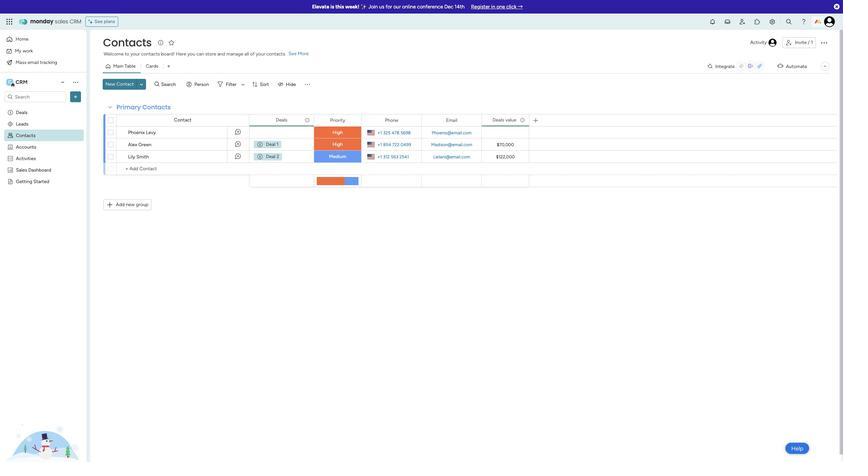 Task type: locate. For each thing, give the bounding box(es) containing it.
3 +1 from the top
[[378, 154, 382, 160]]

deal 1
[[266, 142, 279, 147]]

0 vertical spatial contact
[[117, 81, 134, 87]]

0 horizontal spatial see
[[95, 19, 103, 24]]

primary contacts
[[117, 103, 171, 112]]

+1 left 325
[[378, 130, 382, 135]]

2 horizontal spatial deals
[[493, 117, 504, 123]]

mass email tracking
[[16, 59, 57, 65]]

1 horizontal spatial options image
[[520, 114, 524, 126]]

primary
[[117, 103, 141, 112]]

2 deal from the top
[[266, 154, 275, 160]]

2 options image from the left
[[520, 114, 524, 126]]

green
[[138, 142, 151, 148]]

contacts up accounts
[[16, 133, 36, 138]]

0 vertical spatial deal
[[266, 142, 275, 147]]

1 right the /
[[811, 40, 813, 45]]

deals up leads
[[16, 110, 27, 115]]

register
[[471, 4, 490, 10]]

cards
[[146, 63, 158, 69]]

integrate
[[716, 64, 735, 69]]

0 vertical spatial high
[[333, 130, 343, 136]]

deals
[[16, 110, 27, 115], [276, 117, 287, 123], [493, 117, 504, 123]]

0 vertical spatial +1
[[378, 130, 382, 135]]

column information image
[[305, 117, 310, 123]]

options image right phone field on the top
[[412, 115, 417, 126]]

high down priority field
[[333, 130, 343, 136]]

2 high from the top
[[333, 142, 343, 147]]

deal 2 element
[[254, 153, 282, 161]]

1 svg image from the top
[[257, 141, 263, 148]]

options image right 'email' field
[[472, 115, 477, 126]]

1 horizontal spatial deals
[[276, 117, 287, 123]]

1 horizontal spatial contacts
[[267, 51, 285, 57]]

854
[[383, 142, 391, 147]]

svg image
[[257, 141, 263, 148], [257, 154, 263, 160]]

svg image left deal 1
[[257, 141, 263, 148]]

see
[[95, 19, 103, 24], [289, 51, 297, 57]]

1 up 2
[[277, 142, 279, 147]]

svg image left 'deal 2'
[[257, 154, 263, 160]]

your right of on the left
[[256, 51, 265, 57]]

svg image for deal 2
[[257, 154, 263, 160]]

1 vertical spatial see
[[289, 51, 297, 57]]

1 inside 'button'
[[811, 40, 813, 45]]

1 vertical spatial +1
[[378, 142, 382, 147]]

list box
[[0, 105, 86, 279]]

see left more
[[289, 51, 297, 57]]

is
[[331, 4, 334, 10]]

svg image inside the deal 1 element
[[257, 141, 263, 148]]

invite members image
[[739, 18, 746, 25]]

person
[[194, 82, 209, 87]]

0 horizontal spatial contacts
[[141, 51, 160, 57]]

deal up 'deal 2'
[[266, 142, 275, 147]]

0 horizontal spatial your
[[131, 51, 140, 57]]

1 horizontal spatial 1
[[811, 40, 813, 45]]

options image right priority field
[[352, 115, 357, 126]]

activity
[[751, 40, 767, 45]]

crm right "workspace" icon at the top left of the page
[[16, 79, 28, 85]]

apps image
[[754, 18, 761, 25]]

deals left column information icon
[[276, 117, 287, 123]]

$70,000
[[497, 142, 514, 147]]

elevate is this week! ✨ join us for our online conference dec 14th
[[312, 4, 465, 10]]

options image right deals field on the left top
[[304, 114, 309, 126]]

0 horizontal spatial crm
[[16, 79, 28, 85]]

lottie animation element
[[0, 394, 86, 463]]

Email field
[[445, 117, 459, 124]]

1 horizontal spatial crm
[[70, 18, 81, 25]]

1 horizontal spatial see
[[289, 51, 297, 57]]

new
[[126, 202, 135, 208]]

deals left value
[[493, 117, 504, 123]]

contact
[[117, 81, 134, 87], [174, 117, 192, 123]]

high up medium on the left of the page
[[333, 142, 343, 147]]

inbox image
[[724, 18, 731, 25]]

can
[[197, 51, 204, 57]]

$122,000
[[496, 154, 515, 160]]

0 vertical spatial see
[[95, 19, 103, 24]]

for
[[386, 4, 392, 10]]

1 your from the left
[[131, 51, 140, 57]]

started
[[33, 179, 49, 184]]

2 your from the left
[[256, 51, 265, 57]]

autopilot image
[[778, 62, 784, 70]]

options image
[[820, 39, 829, 47], [72, 94, 79, 100], [352, 115, 357, 126], [412, 115, 417, 126], [472, 115, 477, 126]]

deals inside field
[[276, 117, 287, 123]]

2 +1 from the top
[[378, 142, 382, 147]]

collapse board header image
[[823, 64, 828, 69]]

add new group button
[[103, 200, 152, 211]]

2541
[[400, 154, 409, 160]]

+1 left 854
[[378, 142, 382, 147]]

crm inside workspace selection element
[[16, 79, 28, 85]]

crm
[[70, 18, 81, 25], [16, 79, 28, 85]]

1 contacts from the left
[[141, 51, 160, 57]]

0 horizontal spatial contact
[[117, 81, 134, 87]]

0 vertical spatial crm
[[70, 18, 81, 25]]

Priority field
[[329, 117, 347, 124]]

workspace selection element
[[6, 78, 29, 87]]

0 vertical spatial svg image
[[257, 141, 263, 148]]

options image right the /
[[820, 39, 829, 47]]

emails settings image
[[769, 18, 776, 25]]

1 high from the top
[[333, 130, 343, 136]]

monday sales crm
[[30, 18, 81, 25]]

1 horizontal spatial your
[[256, 51, 265, 57]]

sales
[[16, 167, 27, 173]]

+1 312 563 2541 link
[[375, 153, 409, 161]]

crm right sales
[[70, 18, 81, 25]]

+1 left 312
[[378, 154, 382, 160]]

click
[[507, 4, 517, 10]]

medium
[[329, 154, 346, 160]]

contacts left see more link on the top left of page
[[267, 51, 285, 57]]

2 contacts from the left
[[267, 51, 285, 57]]

see inside see plans button
[[95, 19, 103, 24]]

✨
[[361, 4, 367, 10]]

mass email tracking button
[[4, 57, 73, 68]]

public dashboard image
[[7, 167, 14, 173]]

deal 2
[[266, 154, 279, 160]]

join
[[368, 4, 378, 10]]

Primary Contacts field
[[115, 103, 173, 112]]

activity button
[[748, 37, 780, 48]]

see plans
[[95, 19, 115, 24]]

dapulse integrations image
[[708, 64, 713, 69]]

show board description image
[[157, 39, 165, 46]]

deal for deal 2
[[266, 154, 275, 160]]

options image right value
[[520, 114, 524, 126]]

high for alex green
[[333, 142, 343, 147]]

my work
[[15, 48, 33, 54]]

+1 854 722 0499
[[378, 142, 411, 147]]

high for phoenix levy
[[333, 130, 343, 136]]

1 vertical spatial svg image
[[257, 154, 263, 160]]

add to favorites image
[[168, 39, 175, 46]]

see plans button
[[85, 17, 118, 27]]

dashboard
[[28, 167, 51, 173]]

+1 for lily smith
[[378, 154, 382, 160]]

list box containing deals
[[0, 105, 86, 279]]

2 svg image from the top
[[257, 154, 263, 160]]

2 vertical spatial +1
[[378, 154, 382, 160]]

leilani@email.com
[[434, 154, 470, 160]]

+ Add Contact text field
[[120, 165, 246, 173]]

group
[[136, 202, 149, 208]]

workspace image
[[6, 79, 13, 86]]

contacts up to
[[103, 35, 152, 50]]

contacts up cards
[[141, 51, 160, 57]]

one
[[497, 4, 505, 10]]

priority
[[330, 117, 345, 123]]

value
[[506, 117, 517, 123]]

our
[[394, 4, 401, 10]]

leilani@email.com link
[[432, 154, 472, 160]]

options image for deals
[[304, 114, 309, 126]]

1 vertical spatial crm
[[16, 79, 28, 85]]

1 vertical spatial contacts
[[142, 103, 171, 112]]

option
[[0, 106, 86, 108]]

1 deal from the top
[[266, 142, 275, 147]]

email
[[28, 59, 39, 65]]

+1
[[378, 130, 382, 135], [378, 142, 382, 147], [378, 154, 382, 160]]

see left plans
[[95, 19, 103, 24]]

0 horizontal spatial options image
[[304, 114, 309, 126]]

0 horizontal spatial 1
[[277, 142, 279, 147]]

Search in workspace field
[[14, 93, 57, 101]]

your right to
[[131, 51, 140, 57]]

deal left 2
[[266, 154, 275, 160]]

getting
[[16, 179, 32, 184]]

deal
[[266, 142, 275, 147], [266, 154, 275, 160]]

14th
[[455, 4, 465, 10]]

options image
[[304, 114, 309, 126], [520, 114, 524, 126]]

1 vertical spatial deal
[[266, 154, 275, 160]]

svg image for deal 1
[[257, 141, 263, 148]]

1 options image from the left
[[304, 114, 309, 126]]

svg image inside the deal 2 element
[[257, 154, 263, 160]]

new contact button
[[103, 79, 137, 90]]

arrow down image
[[239, 80, 247, 88]]

my work button
[[4, 46, 73, 56]]

to
[[125, 51, 129, 57]]

0 vertical spatial 1
[[811, 40, 813, 45]]

my
[[15, 48, 21, 54]]

sort
[[260, 82, 269, 87]]

0 vertical spatial contacts
[[103, 35, 152, 50]]

hide
[[286, 82, 296, 87]]

v2 search image
[[155, 81, 160, 88]]

0499
[[401, 142, 411, 147]]

contacts down the v2 search icon
[[142, 103, 171, 112]]

contacts
[[141, 51, 160, 57], [267, 51, 285, 57]]

1 vertical spatial high
[[333, 142, 343, 147]]

1 horizontal spatial contact
[[174, 117, 192, 123]]

lottie animation image
[[0, 394, 86, 463]]



Task type: describe. For each thing, give the bounding box(es) containing it.
welcome to your contacts board! here you can store and manage all of your contacts see more
[[104, 51, 309, 57]]

madison@email.com
[[431, 142, 472, 147]]

smith
[[136, 154, 149, 160]]

0 horizontal spatial deals
[[16, 110, 27, 115]]

search everything image
[[786, 18, 793, 25]]

sales dashboard
[[16, 167, 51, 173]]

deals inside 'field'
[[493, 117, 504, 123]]

alex green
[[128, 142, 151, 148]]

+1 312 563 2541
[[378, 154, 409, 160]]

main table
[[113, 63, 136, 69]]

add new group
[[116, 202, 149, 208]]

main
[[113, 63, 123, 69]]

deal for deal 1
[[266, 142, 275, 147]]

5698
[[401, 130, 411, 135]]

options image for deals value
[[520, 114, 524, 126]]

1 vertical spatial contact
[[174, 117, 192, 123]]

public board image
[[7, 178, 14, 185]]

options image for email
[[472, 115, 477, 126]]

notifications image
[[710, 18, 716, 25]]

select product image
[[6, 18, 13, 25]]

add view image
[[167, 64, 170, 69]]

contacts inside field
[[142, 103, 171, 112]]

1 +1 from the top
[[378, 130, 382, 135]]

sort button
[[249, 79, 273, 90]]

tracking
[[40, 59, 57, 65]]

+1 325 478 5698 link
[[375, 129, 411, 137]]

all
[[245, 51, 249, 57]]

+1 854 722 0499 link
[[375, 141, 411, 149]]

Deals value field
[[491, 116, 518, 124]]

levy
[[146, 130, 156, 136]]

you
[[188, 51, 195, 57]]

Phone field
[[383, 117, 400, 124]]

see more link
[[288, 51, 310, 57]]

of
[[250, 51, 255, 57]]

welcome
[[104, 51, 124, 57]]

325
[[383, 130, 391, 135]]

work
[[23, 48, 33, 54]]

store
[[205, 51, 216, 57]]

week!
[[345, 4, 360, 10]]

2
[[277, 154, 279, 160]]

deal 1 element
[[254, 141, 282, 149]]

filter
[[226, 82, 237, 87]]

options image down the 'workspace options' image
[[72, 94, 79, 100]]

here
[[176, 51, 186, 57]]

new
[[105, 81, 115, 87]]

2 vertical spatial contacts
[[16, 133, 36, 138]]

new contact
[[105, 81, 134, 87]]

phone
[[385, 117, 398, 123]]

invite / 1
[[795, 40, 813, 45]]

filter button
[[215, 79, 247, 90]]

/
[[808, 40, 810, 45]]

in
[[491, 4, 495, 10]]

options image for phone
[[412, 115, 417, 126]]

online
[[402, 4, 416, 10]]

getting started
[[16, 179, 49, 184]]

register in one click →
[[471, 4, 523, 10]]

lily
[[128, 154, 135, 160]]

phoenix levy
[[128, 130, 156, 136]]

add
[[116, 202, 125, 208]]

this
[[336, 4, 344, 10]]

workspace options image
[[72, 79, 79, 86]]

column information image
[[520, 117, 525, 123]]

automate
[[786, 64, 808, 69]]

us
[[379, 4, 385, 10]]

invite / 1 button
[[783, 37, 816, 48]]

c
[[8, 79, 12, 85]]

+1 325 478 5698
[[378, 130, 411, 135]]

help button
[[786, 443, 810, 455]]

phoenix@email.com
[[432, 130, 472, 135]]

main table button
[[103, 61, 141, 72]]

invite
[[795, 40, 807, 45]]

1 vertical spatial 1
[[277, 142, 279, 147]]

contact inside button
[[117, 81, 134, 87]]

options image for priority
[[352, 115, 357, 126]]

+1 for alex green
[[378, 142, 382, 147]]

cards button
[[141, 61, 163, 72]]

conference
[[417, 4, 443, 10]]

phoenix@email.com link
[[431, 130, 473, 135]]

Deals field
[[274, 116, 289, 124]]

563
[[391, 154, 399, 160]]

monday
[[30, 18, 53, 25]]

→
[[518, 4, 523, 10]]

help image
[[801, 18, 808, 25]]

accounts
[[16, 144, 36, 150]]

deals value
[[493, 117, 517, 123]]

elevate
[[312, 4, 329, 10]]

activities
[[16, 156, 36, 161]]

board!
[[161, 51, 175, 57]]

see inside welcome to your contacts board! here you can store and manage all of your contacts see more
[[289, 51, 297, 57]]

person button
[[184, 79, 213, 90]]

alex
[[128, 142, 137, 148]]

dec
[[445, 4, 454, 10]]

menu image
[[304, 81, 311, 88]]

Contacts field
[[101, 35, 153, 50]]

more
[[298, 51, 309, 57]]

hide button
[[275, 79, 300, 90]]

478
[[392, 130, 400, 135]]

lily smith
[[128, 154, 149, 160]]

help
[[792, 446, 804, 452]]

phoenix
[[128, 130, 145, 136]]

Search field
[[160, 80, 180, 89]]

home button
[[4, 34, 73, 45]]

and
[[217, 51, 225, 57]]

madison@email.com link
[[430, 142, 474, 147]]

christina overa image
[[824, 16, 835, 27]]

angle down image
[[140, 82, 143, 87]]



Task type: vqa. For each thing, say whether or not it's contained in the screenshot.
Export
no



